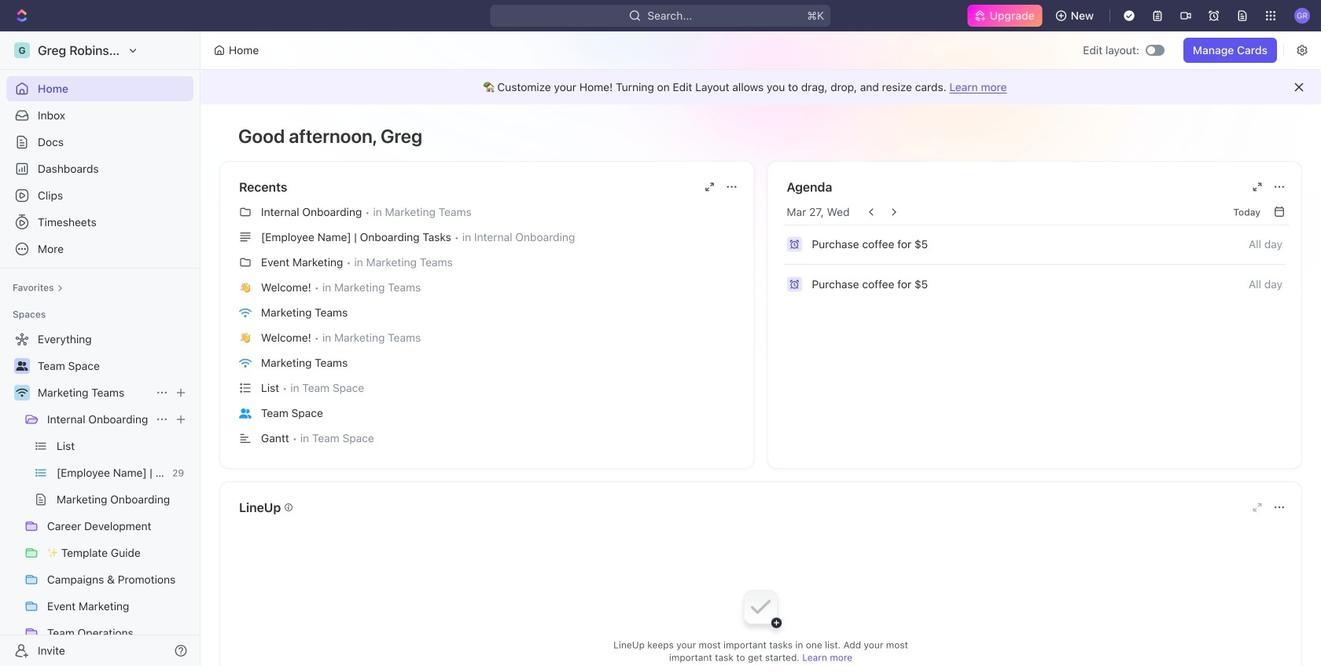 Task type: describe. For each thing, give the bounding box(es) containing it.
sidebar navigation
[[0, 31, 204, 667]]

greg robinson's workspace, , element
[[14, 42, 30, 58]]



Task type: vqa. For each thing, say whether or not it's contained in the screenshot.
drumstick bite icon
no



Task type: locate. For each thing, give the bounding box(es) containing it.
wifi image
[[239, 308, 252, 318], [16, 389, 28, 398]]

user group image
[[239, 409, 252, 419]]

tree
[[6, 327, 193, 667]]

wifi image inside tree
[[16, 389, 28, 398]]

1 vertical spatial wifi image
[[16, 389, 28, 398]]

tree inside sidebar navigation
[[6, 327, 193, 667]]

1 horizontal spatial wifi image
[[239, 308, 252, 318]]

user group image
[[16, 362, 28, 371]]

wifi image up wifi icon
[[239, 308, 252, 318]]

0 horizontal spatial wifi image
[[16, 389, 28, 398]]

0 vertical spatial wifi image
[[239, 308, 252, 318]]

wifi image
[[239, 358, 252, 369]]

wifi image down user group icon
[[16, 389, 28, 398]]

alert
[[201, 70, 1321, 105]]



